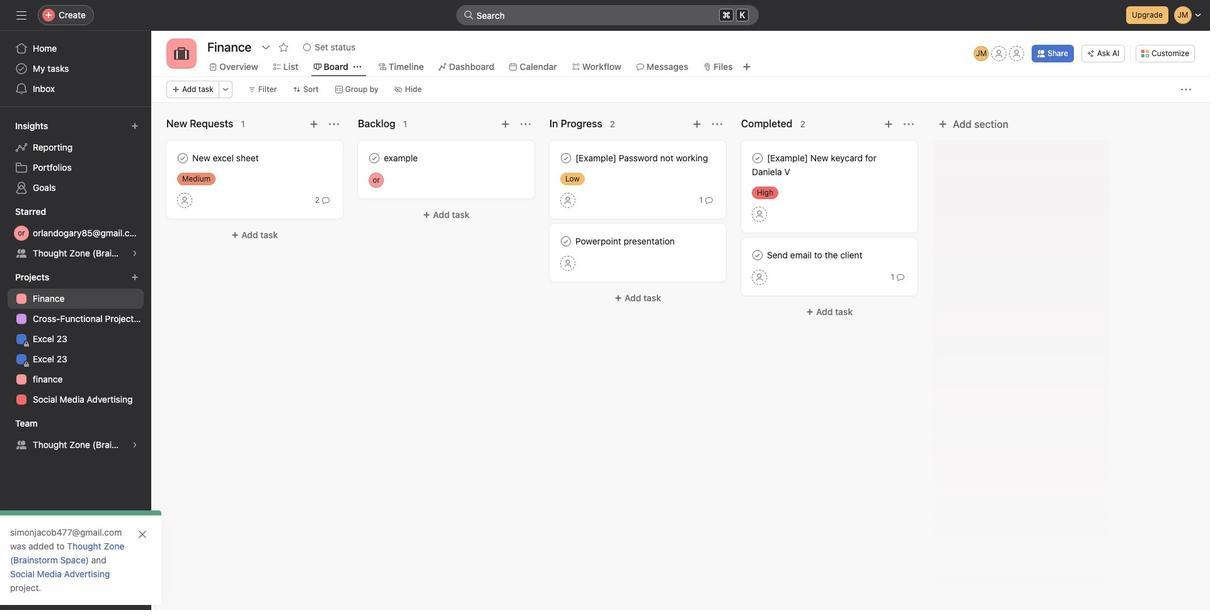 Task type: vqa. For each thing, say whether or not it's contained in the screenshot.
bottom to
no



Task type: describe. For each thing, give the bounding box(es) containing it.
insights element
[[0, 115, 151, 201]]

add task image
[[309, 119, 319, 129]]

tab actions image
[[354, 63, 361, 71]]

more section actions image for second add task icon
[[713, 119, 723, 129]]

show options image
[[261, 42, 271, 52]]

2 comments image
[[322, 197, 330, 204]]

1 comment image
[[897, 274, 905, 281]]

add tab image
[[742, 62, 752, 72]]

briefcase image
[[174, 46, 189, 61]]

mark complete checkbox for second add task icon
[[559, 151, 574, 166]]

more actions image
[[1182, 85, 1192, 95]]

mark complete image for 1st add task icon from left
[[367, 151, 382, 166]]

Search tasks, projects, and more text field
[[457, 5, 759, 25]]

see details, thought zone (brainstorm space) image
[[131, 250, 139, 257]]

starred element
[[0, 201, 151, 266]]

2 horizontal spatial mark complete image
[[750, 248, 766, 263]]

toggle assignee popover image
[[369, 173, 384, 188]]

3 add task image from the left
[[884, 119, 894, 129]]

more section actions image for third add task icon
[[904, 119, 914, 129]]

projects element
[[0, 266, 151, 412]]

mark complete image for add task image
[[175, 151, 190, 166]]

mark complete image for second add task icon
[[559, 151, 574, 166]]



Task type: locate. For each thing, give the bounding box(es) containing it.
global element
[[0, 31, 151, 107]]

close image
[[137, 530, 148, 540]]

1 horizontal spatial mark complete checkbox
[[559, 151, 574, 166]]

1 comment image
[[706, 197, 713, 204]]

2 mark complete checkbox from the left
[[559, 151, 574, 166]]

None field
[[457, 5, 759, 25]]

new insights image
[[131, 122, 139, 130]]

Mark complete checkbox
[[175, 151, 190, 166], [750, 151, 766, 166], [559, 234, 574, 249], [750, 248, 766, 263]]

0 horizontal spatial mark complete image
[[175, 151, 190, 166]]

1 horizontal spatial mark complete image
[[367, 151, 382, 166]]

more actions image
[[222, 86, 229, 93]]

hide sidebar image
[[16, 10, 26, 20]]

2 add task image from the left
[[692, 119, 703, 129]]

2 more section actions image from the left
[[713, 119, 723, 129]]

0 horizontal spatial more section actions image
[[521, 119, 531, 129]]

0 horizontal spatial add task image
[[501, 119, 511, 129]]

teams element
[[0, 412, 151, 458]]

1 horizontal spatial add task image
[[692, 119, 703, 129]]

see details, thought zone (brainstorm space) image
[[131, 441, 139, 449]]

2 horizontal spatial more section actions image
[[904, 119, 914, 129]]

Mark complete checkbox
[[367, 151, 382, 166], [559, 151, 574, 166]]

1 more section actions image from the left
[[521, 119, 531, 129]]

None text field
[[204, 36, 255, 59]]

mark complete image
[[559, 151, 574, 166], [750, 151, 766, 166], [559, 234, 574, 249]]

0 horizontal spatial mark complete checkbox
[[367, 151, 382, 166]]

more section actions image
[[521, 119, 531, 129], [713, 119, 723, 129], [904, 119, 914, 129]]

add task image
[[501, 119, 511, 129], [692, 119, 703, 129], [884, 119, 894, 129]]

1 horizontal spatial more section actions image
[[713, 119, 723, 129]]

3 more section actions image from the left
[[904, 119, 914, 129]]

1 mark complete checkbox from the left
[[367, 151, 382, 166]]

2 horizontal spatial add task image
[[884, 119, 894, 129]]

prominent image
[[464, 10, 474, 20]]

more section actions image
[[329, 119, 339, 129]]

mark complete checkbox for 1st add task icon from left
[[367, 151, 382, 166]]

mark complete image
[[175, 151, 190, 166], [367, 151, 382, 166], [750, 248, 766, 263]]

more section actions image for 1st add task icon from left
[[521, 119, 531, 129]]

mark complete image for third add task icon
[[750, 151, 766, 166]]

add to starred image
[[279, 42, 289, 52]]

new project or portfolio image
[[131, 274, 139, 281]]

1 add task image from the left
[[501, 119, 511, 129]]

manage project members image
[[974, 46, 990, 61]]



